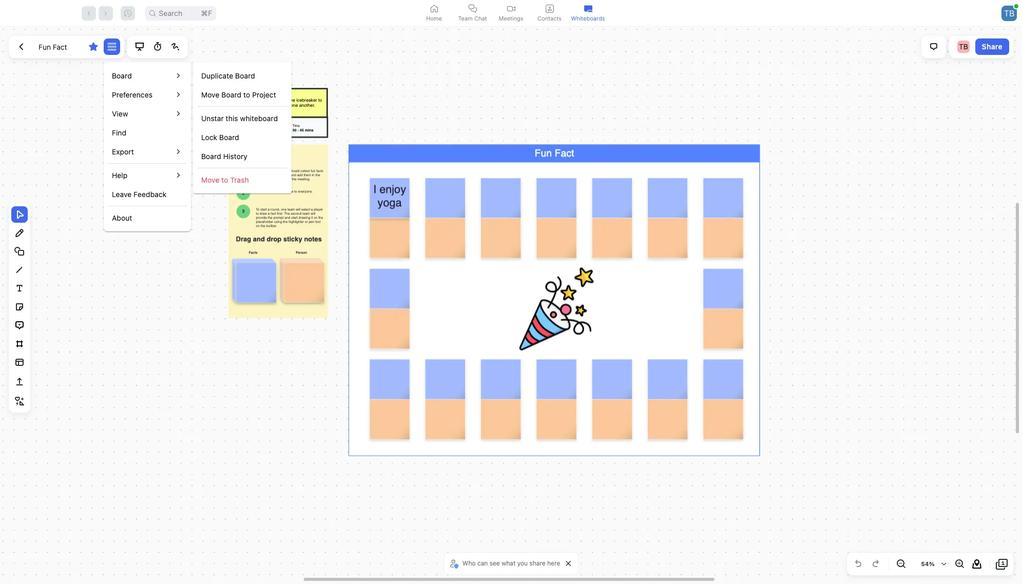 Task type: describe. For each thing, give the bounding box(es) containing it.
online image
[[1015, 4, 1019, 8]]

online image
[[1015, 4, 1019, 8]]

magnifier image
[[150, 10, 156, 16]]

team chat image
[[469, 4, 477, 13]]

team chat
[[458, 15, 487, 22]]

whiteboard small image
[[584, 4, 593, 13]]

tab list containing home
[[415, 0, 608, 26]]

whiteboards button
[[569, 0, 608, 26]]

whiteboard small image
[[584, 4, 593, 13]]

home button
[[415, 0, 454, 26]]

video on image
[[507, 4, 515, 13]]

contacts button
[[531, 0, 569, 26]]

meetings
[[499, 15, 524, 22]]



Task type: locate. For each thing, give the bounding box(es) containing it.
magnifier image
[[150, 10, 156, 16]]

meetings button
[[492, 0, 531, 26]]

team chat image
[[469, 4, 477, 13]]

tb
[[1005, 8, 1015, 18]]

chat
[[475, 15, 487, 22]]

team
[[458, 15, 473, 22]]

home small image
[[430, 4, 438, 13]]

tab list
[[415, 0, 608, 26]]

profile contact image
[[546, 4, 554, 13], [546, 4, 554, 13]]

search
[[159, 8, 183, 17]]

home small image
[[430, 4, 438, 13]]

whiteboards
[[571, 15, 605, 22]]

⌘f
[[201, 8, 212, 17]]

home
[[426, 15, 442, 22]]

team chat button
[[454, 0, 492, 26]]

contacts
[[538, 15, 562, 22]]

video on image
[[507, 4, 515, 13]]



Task type: vqa. For each thing, say whether or not it's contained in the screenshot.
Magnifier image
yes



